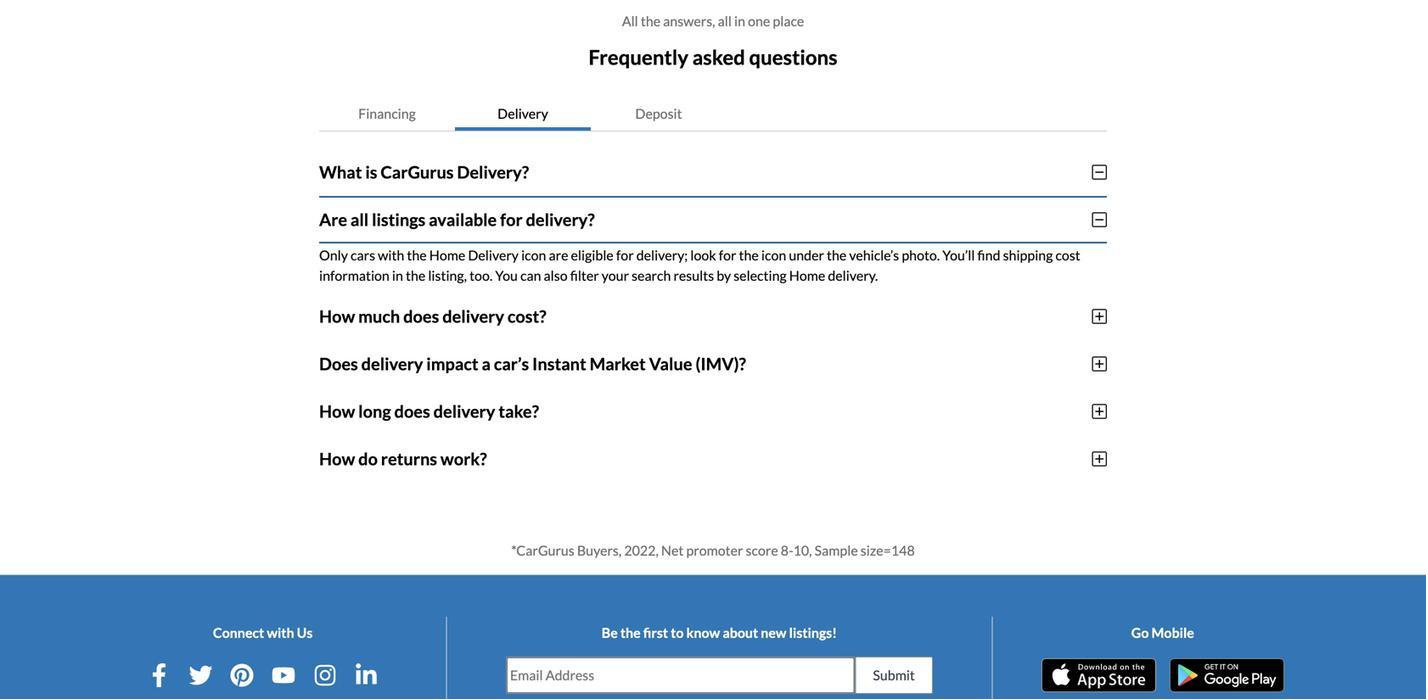 Task type: vqa. For each thing, say whether or not it's contained in the screenshot.
the 'See all articles'
no



Task type: locate. For each thing, give the bounding box(es) containing it.
delivery for long
[[433, 401, 495, 422]]

listing,
[[428, 267, 467, 284]]

delivery inside dropdown button
[[361, 354, 423, 374]]

plus square image inside 'how long does delivery take?' 'dropdown button'
[[1092, 403, 1107, 420]]

for
[[500, 210, 523, 230], [616, 247, 634, 263], [719, 247, 736, 263]]

delivery.
[[828, 267, 878, 284]]

0 horizontal spatial icon
[[521, 247, 546, 263]]

for inside dropdown button
[[500, 210, 523, 230]]

with right cars
[[378, 247, 404, 263]]

net
[[661, 542, 684, 559]]

2022,
[[624, 542, 659, 559]]

impact
[[426, 354, 478, 374]]

0 vertical spatial all
[[718, 13, 732, 29]]

work?
[[441, 449, 487, 469]]

pinterest image
[[230, 664, 254, 687]]

for up your
[[616, 247, 634, 263]]

1 vertical spatial in
[[392, 267, 403, 284]]

how left long at the left of the page
[[319, 401, 355, 422]]

plus square image
[[1092, 308, 1107, 325], [1092, 451, 1107, 468]]

promoter
[[686, 542, 743, 559]]

home down the under
[[789, 267, 825, 284]]

2 plus square image from the top
[[1092, 451, 1107, 468]]

how left do
[[319, 449, 355, 469]]

0 vertical spatial does
[[403, 306, 439, 327]]

does for long
[[394, 401, 430, 422]]

0 horizontal spatial in
[[392, 267, 403, 284]]

0 vertical spatial how
[[319, 306, 355, 327]]

1 minus square image from the top
[[1092, 164, 1107, 181]]

minus square image
[[1092, 164, 1107, 181], [1092, 211, 1107, 228]]

all the answers, all in one place
[[622, 13, 804, 29]]

(imv)?
[[696, 354, 746, 374]]

asked
[[693, 45, 745, 69]]

how inside 'dropdown button'
[[319, 401, 355, 422]]

icon up can
[[521, 247, 546, 263]]

home up the listing,
[[429, 247, 465, 263]]

for up by
[[719, 247, 736, 263]]

the
[[641, 13, 661, 29], [407, 247, 427, 263], [739, 247, 759, 263], [827, 247, 847, 263], [406, 267, 426, 284], [620, 625, 641, 641]]

twitter image
[[189, 664, 213, 687]]

0 horizontal spatial home
[[429, 247, 465, 263]]

know
[[686, 625, 720, 641]]

how
[[319, 306, 355, 327], [319, 401, 355, 422], [319, 449, 355, 469]]

plus square image inside does delivery impact a car's instant market value (imv)? dropdown button
[[1092, 356, 1107, 373]]

how do returns work?
[[319, 449, 487, 469]]

be
[[602, 625, 618, 641]]

delivery inside delivery tab
[[498, 105, 548, 122]]

1 horizontal spatial home
[[789, 267, 825, 284]]

look
[[691, 247, 716, 263]]

place
[[773, 13, 804, 29]]

plus square image inside "how much does delivery cost?" "dropdown button"
[[1092, 308, 1107, 325]]

0 vertical spatial minus square image
[[1092, 164, 1107, 181]]

delivery inside only cars with the home delivery icon are eligible for delivery; look for the icon under the vehicle's photo. you'll find shipping cost information in the listing, too. you can also filter your search results by selecting home delivery.
[[468, 247, 519, 263]]

cost
[[1056, 247, 1080, 263]]

1 horizontal spatial icon
[[761, 247, 786, 263]]

only cars with the home delivery icon are eligible for delivery; look for the icon under the vehicle's photo. you'll find shipping cost information in the listing, too. you can also filter your search results by selecting home delivery.
[[319, 247, 1080, 284]]

1 horizontal spatial with
[[378, 247, 404, 263]]

in
[[734, 13, 745, 29], [392, 267, 403, 284]]

0 horizontal spatial for
[[500, 210, 523, 230]]

2 vertical spatial delivery
[[433, 401, 495, 422]]

to
[[671, 625, 684, 641]]

0 horizontal spatial all
[[351, 210, 369, 230]]

1 horizontal spatial in
[[734, 13, 745, 29]]

minus square image inside are all listings available for delivery? dropdown button
[[1092, 211, 1107, 228]]

1 plus square image from the top
[[1092, 308, 1107, 325]]

all left one
[[718, 13, 732, 29]]

delivery inside "dropdown button"
[[442, 306, 504, 327]]

information
[[319, 267, 390, 284]]

deposit
[[635, 105, 682, 122]]

1 vertical spatial minus square image
[[1092, 211, 1107, 228]]

how left much at the left top of the page
[[319, 306, 355, 327]]

1 vertical spatial delivery
[[361, 354, 423, 374]]

0 vertical spatial delivery
[[498, 105, 548, 122]]

for right available
[[500, 210, 523, 230]]

the up delivery.
[[827, 247, 847, 263]]

photo.
[[902, 247, 940, 263]]

by
[[717, 267, 731, 284]]

2 plus square image from the top
[[1092, 403, 1107, 420]]

does inside "dropdown button"
[[403, 306, 439, 327]]

submit button
[[855, 657, 933, 694]]

in inside only cars with the home delivery icon are eligible for delivery; look for the icon under the vehicle's photo. you'll find shipping cost information in the listing, too. you can also filter your search results by selecting home delivery.
[[392, 267, 403, 284]]

linkedin image
[[355, 664, 378, 687]]

about
[[723, 625, 758, 641]]

the left the listing,
[[406, 267, 426, 284]]

does inside 'dropdown button'
[[394, 401, 430, 422]]

8-
[[781, 542, 793, 559]]

in right the information
[[392, 267, 403, 284]]

delivery down too.
[[442, 306, 504, 327]]

1 how from the top
[[319, 306, 355, 327]]

how inside dropdown button
[[319, 449, 355, 469]]

available
[[429, 210, 497, 230]]

in left one
[[734, 13, 745, 29]]

delivery up work?
[[433, 401, 495, 422]]

delivery
[[498, 105, 548, 122], [468, 247, 519, 263]]

1 vertical spatial with
[[267, 625, 294, 641]]

plus square image inside 'how do returns work?' dropdown button
[[1092, 451, 1107, 468]]

home
[[429, 247, 465, 263], [789, 267, 825, 284]]

delivery inside 'dropdown button'
[[433, 401, 495, 422]]

10,
[[793, 542, 812, 559]]

delivery up delivery?
[[498, 105, 548, 122]]

1 vertical spatial plus square image
[[1092, 451, 1107, 468]]

0 horizontal spatial with
[[267, 625, 294, 641]]

go mobile
[[1131, 625, 1194, 641]]

instant
[[532, 354, 586, 374]]

0 vertical spatial plus square image
[[1092, 308, 1107, 325]]

2 minus square image from the top
[[1092, 211, 1107, 228]]

how inside "dropdown button"
[[319, 306, 355, 327]]

is
[[365, 162, 377, 182]]

how long does delivery take? button
[[319, 388, 1107, 435]]

0 vertical spatial with
[[378, 247, 404, 263]]

with left us at bottom left
[[267, 625, 294, 641]]

0 vertical spatial plus square image
[[1092, 356, 1107, 373]]

minus square image for frequently asked questions
[[1092, 164, 1107, 181]]

how much does delivery cost? button
[[319, 293, 1107, 340]]

with
[[378, 247, 404, 263], [267, 625, 294, 641]]

minus square image inside "what is cargurus delivery?" dropdown button
[[1092, 164, 1107, 181]]

0 vertical spatial in
[[734, 13, 745, 29]]

does
[[403, 306, 439, 327], [394, 401, 430, 422]]

all
[[718, 13, 732, 29], [351, 210, 369, 230]]

you
[[495, 267, 518, 284]]

1 vertical spatial home
[[789, 267, 825, 284]]

delivery
[[442, 306, 504, 327], [361, 354, 423, 374], [433, 401, 495, 422]]

tab list
[[319, 97, 1107, 131]]

connect with us
[[213, 625, 313, 641]]

sample
[[815, 542, 858, 559]]

plus square image for how do returns work?
[[1092, 451, 1107, 468]]

Email Address email field
[[507, 658, 854, 693]]

2 vertical spatial how
[[319, 449, 355, 469]]

1 vertical spatial how
[[319, 401, 355, 422]]

1 vertical spatial does
[[394, 401, 430, 422]]

value
[[649, 354, 692, 374]]

all right the are
[[351, 210, 369, 230]]

take?
[[499, 401, 539, 422]]

does right much at the left top of the page
[[403, 306, 439, 327]]

does right long at the left of the page
[[394, 401, 430, 422]]

icon up the selecting
[[761, 247, 786, 263]]

0 vertical spatial delivery
[[442, 306, 504, 327]]

1 plus square image from the top
[[1092, 356, 1107, 373]]

how for how long does delivery take?
[[319, 401, 355, 422]]

long
[[358, 401, 391, 422]]

how much does delivery cost?
[[319, 306, 546, 327]]

results
[[674, 267, 714, 284]]

go
[[1131, 625, 1149, 641]]

delivery for much
[[442, 306, 504, 327]]

score
[[746, 542, 778, 559]]

1 vertical spatial all
[[351, 210, 369, 230]]

financing
[[358, 105, 416, 122]]

search
[[632, 267, 671, 284]]

2 how from the top
[[319, 401, 355, 422]]

*cargurus buyers, 2022, net promoter score 8-10, sample size=148
[[511, 542, 915, 559]]

are all listings available for delivery?
[[319, 210, 595, 230]]

delivery;
[[636, 247, 688, 263]]

delivery down much at the left top of the page
[[361, 354, 423, 374]]

buyers,
[[577, 542, 622, 559]]

size=148
[[861, 542, 915, 559]]

delivery up too.
[[468, 247, 519, 263]]

3 how from the top
[[319, 449, 355, 469]]

1 horizontal spatial for
[[616, 247, 634, 263]]

plus square image
[[1092, 356, 1107, 373], [1092, 403, 1107, 420]]

1 vertical spatial plus square image
[[1092, 403, 1107, 420]]

1 vertical spatial delivery
[[468, 247, 519, 263]]

plus square image for how long does delivery take?
[[1092, 403, 1107, 420]]



Task type: describe. For each thing, give the bounding box(es) containing it.
what is cargurus delivery? button
[[319, 148, 1107, 196]]

find
[[978, 247, 1000, 263]]

how long does delivery take?
[[319, 401, 539, 422]]

returns
[[381, 449, 437, 469]]

does delivery impact a car's instant market value (imv)? button
[[319, 340, 1107, 388]]

also
[[544, 267, 568, 284]]

too.
[[470, 267, 493, 284]]

2 horizontal spatial for
[[719, 247, 736, 263]]

questions
[[749, 45, 838, 69]]

all inside dropdown button
[[351, 210, 369, 230]]

1 horizontal spatial all
[[718, 13, 732, 29]]

car's
[[494, 354, 529, 374]]

how for how do returns work?
[[319, 449, 355, 469]]

mobile
[[1152, 625, 1194, 641]]

you'll
[[943, 247, 975, 263]]

instagram image
[[313, 664, 337, 687]]

connect
[[213, 625, 264, 641]]

*cargurus
[[511, 542, 575, 559]]

us
[[297, 625, 313, 641]]

frequently
[[589, 45, 689, 69]]

delivery?
[[526, 210, 595, 230]]

deposit tab
[[591, 97, 727, 131]]

under
[[789, 247, 824, 263]]

does delivery impact a car's instant market value (imv)?
[[319, 354, 746, 374]]

the down listings
[[407, 247, 427, 263]]

2 icon from the left
[[761, 247, 786, 263]]

all
[[622, 13, 638, 29]]

first
[[643, 625, 668, 641]]

the up the selecting
[[739, 247, 759, 263]]

are all listings available for delivery? button
[[319, 196, 1107, 243]]

are
[[319, 210, 347, 230]]

filter
[[570, 267, 599, 284]]

shipping
[[1003, 247, 1053, 263]]

plus square image for how much does delivery cost?
[[1092, 308, 1107, 325]]

does
[[319, 354, 358, 374]]

get it on google play image
[[1170, 659, 1284, 693]]

facebook image
[[147, 664, 171, 687]]

are
[[549, 247, 568, 263]]

cars
[[351, 247, 375, 263]]

listings
[[372, 210, 426, 230]]

cargurus
[[381, 162, 454, 182]]

delivery tab
[[455, 97, 591, 131]]

financing tab
[[319, 97, 455, 131]]

download on the app store image
[[1041, 659, 1156, 693]]

minus square image for delivery
[[1092, 211, 1107, 228]]

selecting
[[734, 267, 787, 284]]

listings!
[[789, 625, 837, 641]]

0 vertical spatial home
[[429, 247, 465, 263]]

much
[[358, 306, 400, 327]]

delivery?
[[457, 162, 529, 182]]

your
[[602, 267, 629, 284]]

vehicle's
[[849, 247, 899, 263]]

eligible
[[571, 247, 614, 263]]

can
[[520, 267, 541, 284]]

the right all
[[641, 13, 661, 29]]

what
[[319, 162, 362, 182]]

a
[[482, 354, 491, 374]]

frequently asked questions
[[589, 45, 838, 69]]

new
[[761, 625, 787, 641]]

cost?
[[508, 306, 546, 327]]

answers,
[[663, 13, 715, 29]]

one
[[748, 13, 770, 29]]

tab list containing financing
[[319, 97, 1107, 131]]

what is cargurus delivery?
[[319, 162, 529, 182]]

how do returns work? button
[[319, 435, 1107, 483]]

only
[[319, 247, 348, 263]]

youtube image
[[272, 664, 295, 687]]

do
[[358, 449, 378, 469]]

plus square image for does delivery impact a car's instant market value (imv)?
[[1092, 356, 1107, 373]]

with inside only cars with the home delivery icon are eligible for delivery; look for the icon under the vehicle's photo. you'll find shipping cost information in the listing, too. you can also filter your search results by selecting home delivery.
[[378, 247, 404, 263]]

be the first to know about new listings!
[[602, 625, 837, 641]]

market
[[590, 354, 646, 374]]

the right be
[[620, 625, 641, 641]]

1 icon from the left
[[521, 247, 546, 263]]

does for much
[[403, 306, 439, 327]]

submit
[[873, 667, 915, 684]]

how for how much does delivery cost?
[[319, 306, 355, 327]]



